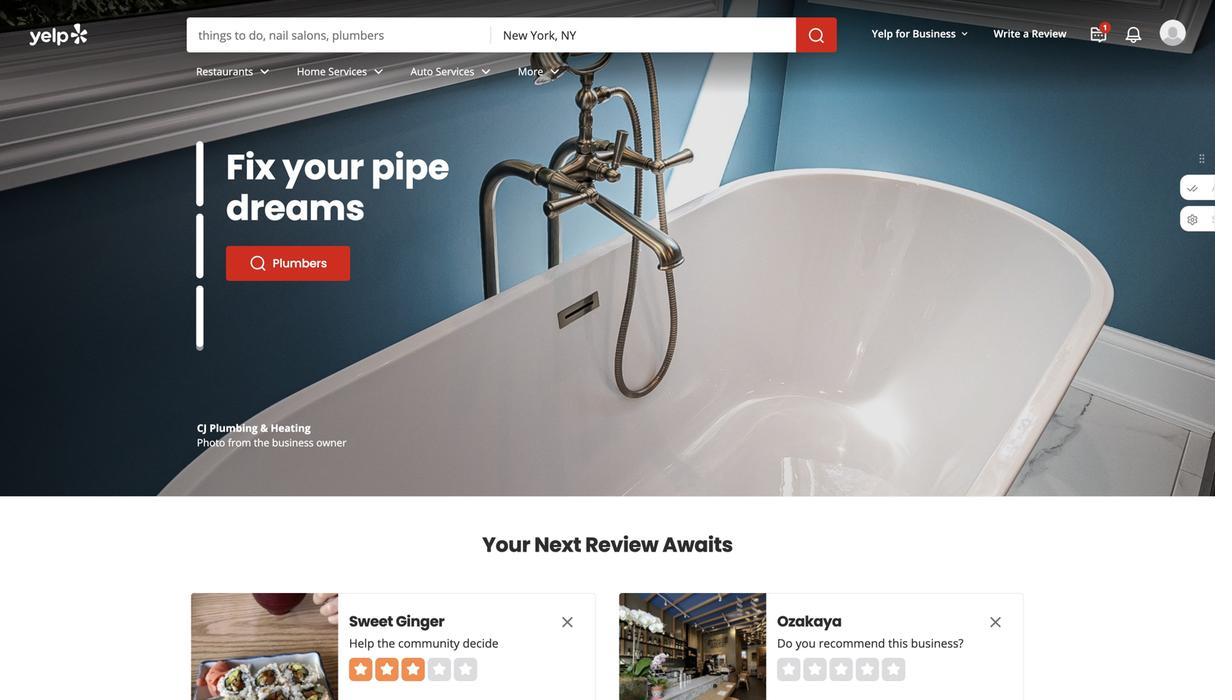 Task type: vqa. For each thing, say whether or not it's contained in the screenshot.
the User actions element
yes



Task type: describe. For each thing, give the bounding box(es) containing it.
write a review link
[[989, 20, 1073, 47]]

business categories element
[[185, 52, 1187, 95]]

for
[[896, 27, 911, 40]]

yelp for business
[[872, 27, 956, 40]]

more
[[518, 65, 544, 78]]

24 chevron down v2 image
[[256, 63, 274, 80]]

your
[[282, 143, 364, 192]]

your next review awaits
[[483, 531, 733, 560]]

this
[[889, 636, 909, 652]]

write
[[994, 27, 1021, 40]]

home services
[[297, 65, 367, 78]]

plumbing
[[210, 421, 258, 435]]

owner
[[316, 436, 347, 450]]

restaurants link
[[185, 52, 285, 95]]

rating element
[[778, 659, 906, 682]]

explore banner section banner
[[0, 0, 1216, 497]]

business?
[[912, 636, 964, 652]]

services for home services
[[329, 65, 367, 78]]

1
[[1104, 23, 1108, 32]]

do you recommend this business?
[[778, 636, 964, 652]]

Near text field
[[503, 27, 785, 43]]

yelp for business button
[[867, 20, 977, 47]]

pipe
[[371, 143, 450, 192]]

plumbers
[[273, 255, 327, 272]]

none field find
[[199, 27, 480, 43]]

ozakaya link
[[778, 612, 960, 632]]

restaurants
[[196, 65, 253, 78]]

none search field inside search field
[[187, 17, 840, 52]]

2 select slide image from the top
[[196, 214, 204, 279]]

1 button
[[1085, 20, 1114, 50]]

heating
[[271, 421, 311, 435]]

more link
[[507, 52, 576, 95]]

review for next
[[586, 531, 659, 560]]

yelp
[[872, 27, 894, 40]]

24 project v2 image
[[1091, 26, 1108, 44]]

home services link
[[285, 52, 399, 95]]

from
[[228, 436, 251, 450]]

the inside cj plumbing & heating photo from the business owner
[[254, 436, 270, 450]]

business
[[913, 27, 956, 40]]

none field near
[[503, 27, 785, 43]]

16 chevron down v2 image
[[959, 28, 971, 40]]

ozakaya
[[778, 612, 842, 632]]



Task type: locate. For each thing, give the bounding box(es) containing it.
2 services from the left
[[436, 65, 475, 78]]

review right a
[[1032, 27, 1067, 40]]

review for a
[[1032, 27, 1067, 40]]

the down sweet ginger
[[378, 636, 395, 652]]

cj plumbing & heating photo from the business owner
[[197, 421, 347, 450]]

1 select slide image from the top
[[196, 141, 204, 206]]

write a review
[[994, 27, 1067, 40]]

next
[[535, 531, 582, 560]]

0 horizontal spatial services
[[329, 65, 367, 78]]

24 chevron down v2 image right more
[[547, 63, 564, 80]]

none search field containing yelp for business
[[0, 0, 1216, 108]]

you
[[796, 636, 816, 652]]

Find text field
[[199, 27, 480, 43]]

services right auto
[[436, 65, 475, 78]]

1 horizontal spatial dismiss card image
[[987, 614, 1005, 632]]

search image
[[808, 27, 826, 45]]

24 chevron down v2 image for more
[[547, 63, 564, 80]]

ginger
[[396, 612, 445, 632]]

none field up the home services
[[199, 27, 480, 43]]

24 chevron down v2 image inside the home services link
[[370, 63, 388, 80]]

2 none field from the left
[[503, 27, 785, 43]]

select slide image
[[196, 141, 204, 206], [196, 214, 204, 279], [196, 284, 204, 349]]

decide
[[463, 636, 499, 652]]

community
[[398, 636, 460, 652]]

a
[[1024, 27, 1030, 40]]

auto services link
[[399, 52, 507, 95]]

notifications image
[[1126, 26, 1143, 44]]

None search field
[[187, 17, 840, 52]]

2 24 chevron down v2 image from the left
[[478, 63, 495, 80]]

fix
[[226, 143, 275, 192]]

photo
[[197, 436, 225, 450]]

user actions element
[[861, 18, 1207, 108]]

1 horizontal spatial review
[[1032, 27, 1067, 40]]

do
[[778, 636, 793, 652]]

auto
[[411, 65, 433, 78]]

1 24 chevron down v2 image from the left
[[370, 63, 388, 80]]

0 horizontal spatial review
[[586, 531, 659, 560]]

review
[[1032, 27, 1067, 40], [586, 531, 659, 560]]

2 dismiss card image from the left
[[987, 614, 1005, 632]]

1 horizontal spatial services
[[436, 65, 475, 78]]

(no rating) image
[[778, 659, 906, 682]]

24 chevron down v2 image for auto services
[[478, 63, 495, 80]]

24 chevron down v2 image inside more link
[[547, 63, 564, 80]]

business
[[272, 436, 314, 450]]

help
[[349, 636, 375, 652]]

photo of sweet ginger image
[[191, 594, 338, 701]]

cj
[[197, 421, 207, 435]]

24 chevron down v2 image left auto
[[370, 63, 388, 80]]

recommend
[[819, 636, 886, 652]]

24 chevron down v2 image for home services
[[370, 63, 388, 80]]

0 horizontal spatial 24 chevron down v2 image
[[370, 63, 388, 80]]

0 vertical spatial the
[[254, 436, 270, 450]]

2 horizontal spatial 24 chevron down v2 image
[[547, 63, 564, 80]]

awaits
[[663, 531, 733, 560]]

0 vertical spatial select slide image
[[196, 141, 204, 206]]

0 horizontal spatial the
[[254, 436, 270, 450]]

1 vertical spatial select slide image
[[196, 214, 204, 279]]

services right home
[[329, 65, 367, 78]]

sweet
[[349, 612, 393, 632]]

review right the next
[[586, 531, 659, 560]]

photo of ozakaya image
[[620, 594, 767, 701]]

sweet ginger link
[[349, 612, 531, 632]]

3 24 chevron down v2 image from the left
[[547, 63, 564, 80]]

dismiss card image for ozakaya
[[987, 614, 1005, 632]]

3 select slide image from the top
[[196, 284, 204, 349]]

dreams
[[226, 184, 365, 233]]

&
[[260, 421, 268, 435]]

1 vertical spatial the
[[378, 636, 395, 652]]

services for auto services
[[436, 65, 475, 78]]

1 vertical spatial review
[[586, 531, 659, 560]]

plumbers link
[[226, 246, 350, 281]]

24 search v2 image
[[250, 255, 267, 272]]

review inside user actions element
[[1032, 27, 1067, 40]]

the down &
[[254, 436, 270, 450]]

1 horizontal spatial the
[[378, 636, 395, 652]]

1 dismiss card image from the left
[[559, 614, 577, 632]]

home
[[297, 65, 326, 78]]

0 horizontal spatial dismiss card image
[[559, 614, 577, 632]]

none field up business categories element
[[503, 27, 785, 43]]

None search field
[[0, 0, 1216, 108]]

2 vertical spatial select slide image
[[196, 284, 204, 349]]

None field
[[199, 27, 480, 43], [503, 27, 785, 43]]

24 chevron down v2 image right the auto services
[[478, 63, 495, 80]]

None radio
[[778, 659, 801, 682], [804, 659, 827, 682], [830, 659, 853, 682], [883, 659, 906, 682], [778, 659, 801, 682], [804, 659, 827, 682], [830, 659, 853, 682], [883, 659, 906, 682]]

the
[[254, 436, 270, 450], [378, 636, 395, 652]]

help the community decide
[[349, 636, 499, 652]]

24 chevron down v2 image
[[370, 63, 388, 80], [478, 63, 495, 80], [547, 63, 564, 80]]

24 chevron down v2 image inside auto services link
[[478, 63, 495, 80]]

None radio
[[856, 659, 880, 682]]

1 horizontal spatial 24 chevron down v2 image
[[478, 63, 495, 80]]

dismiss card image for sweet ginger
[[559, 614, 577, 632]]

1 none field from the left
[[199, 27, 480, 43]]

0 horizontal spatial none field
[[199, 27, 480, 43]]

cj plumbing & heating link
[[197, 421, 311, 435]]

auto services
[[411, 65, 475, 78]]

0 vertical spatial review
[[1032, 27, 1067, 40]]

wil l. image
[[1161, 20, 1187, 46]]

dismiss card image
[[559, 614, 577, 632], [987, 614, 1005, 632]]

1 services from the left
[[329, 65, 367, 78]]

your
[[483, 531, 531, 560]]

1 horizontal spatial none field
[[503, 27, 785, 43]]

sweet ginger
[[349, 612, 445, 632]]

3 star rating image
[[349, 659, 478, 682]]

fix your pipe dreams
[[226, 143, 450, 233]]

services
[[329, 65, 367, 78], [436, 65, 475, 78]]



